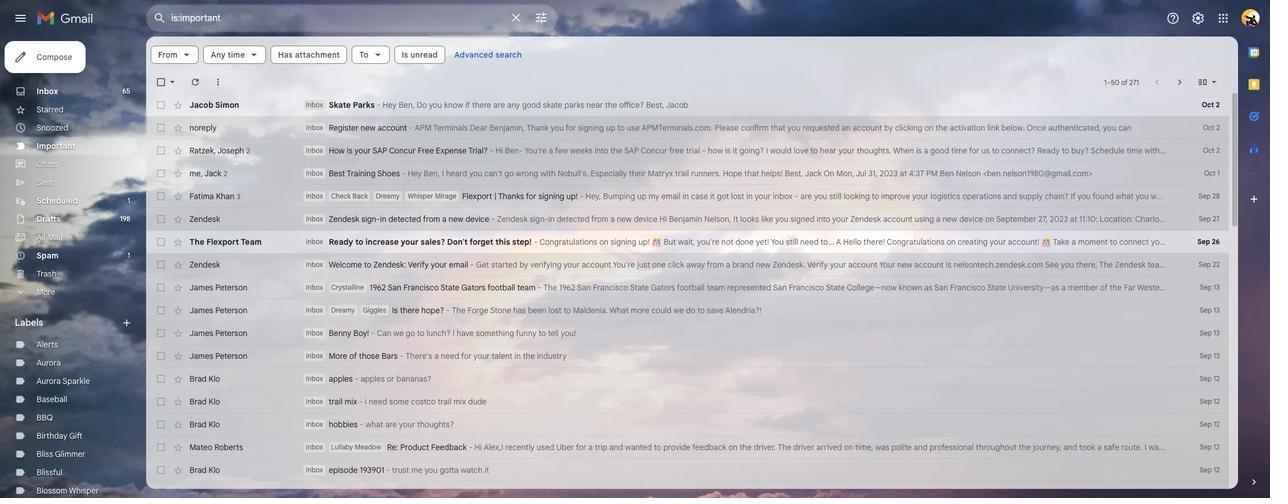 Task type: describe. For each thing, give the bounding box(es) containing it.
14 row from the top
[[146, 390, 1229, 413]]

best
[[329, 168, 345, 179]]

account left apm
[[378, 123, 407, 133]]

spam
[[37, 251, 59, 261]]

arrived
[[817, 442, 842, 453]]

17 row from the top
[[146, 459, 1229, 482]]

your right hear
[[838, 146, 855, 156]]

2 detected from the left
[[557, 214, 589, 224]]

your left "listing"
[[1151, 237, 1167, 247]]

your down 4:37 at the right of the page
[[912, 191, 928, 201]]

lullaby
[[331, 443, 353, 451]]

account up the as
[[914, 260, 944, 270]]

hope
[[723, 168, 742, 179]]

1 vertical spatial or
[[387, 374, 394, 384]]

0 horizontal spatial from
[[423, 214, 440, 224]]

2 jacob from the left
[[666, 100, 688, 110]]

0 horizontal spatial just
[[637, 260, 650, 270]]

can
[[377, 328, 391, 338]]

4 state from the left
[[987, 283, 1006, 293]]

0 vertical spatial or
[[1209, 237, 1216, 247]]

2 horizontal spatial trail
[[675, 168, 689, 179]]

12 for apples or bananas?
[[1214, 374, 1220, 383]]

to left improve
[[872, 191, 879, 201]]

your left talent
[[474, 351, 490, 361]]

1 verify from the left
[[408, 260, 429, 270]]

me up the fatima
[[190, 168, 201, 178]]

whisper inside labels navigation
[[69, 486, 99, 496]]

- left i
[[359, 397, 363, 407]]

0 horizontal spatial into
[[595, 146, 608, 156]]

james peterson for inbox more of those bars - there's a need for your talent in the industry
[[190, 351, 247, 361]]

new right brand
[[756, 260, 771, 270]]

0 vertical spatial we
[[674, 305, 684, 316]]

27
[[1213, 215, 1220, 223]]

271
[[1129, 78, 1139, 86]]

your up product
[[399, 420, 415, 430]]

stone
[[490, 305, 511, 316]]

- right hobbies
[[360, 420, 363, 430]]

4 san from the left
[[934, 283, 948, 293]]

sep 12 inside row
[[1200, 489, 1220, 497]]

inbox for hobbies
[[306, 420, 323, 429]]

the right near
[[605, 100, 617, 110]]

zendesk down thanks
[[497, 214, 528, 224]]

1 sign- from the left
[[361, 214, 380, 224]]

0 horizontal spatial hi
[[475, 442, 482, 453]]

0 horizontal spatial ben,
[[399, 100, 415, 110]]

2 device from the left
[[634, 214, 658, 224]]

done
[[735, 237, 754, 247]]

and right polite
[[914, 442, 927, 453]]

for down parks
[[566, 123, 576, 133]]

the up the especially
[[610, 146, 622, 156]]

1 san from the left
[[388, 283, 401, 293]]

0 horizontal spatial we
[[393, 328, 404, 338]]

those
[[359, 351, 380, 361]]

1 vertical spatial with
[[540, 168, 556, 179]]

1 horizontal spatial know
[[1252, 191, 1270, 201]]

0 horizontal spatial are
[[385, 420, 397, 430]]

2 football from the left
[[677, 283, 705, 293]]

you right do
[[429, 100, 442, 110]]

1 horizontal spatial up!
[[638, 237, 650, 247]]

their
[[629, 168, 646, 179]]

new down bumping
[[617, 214, 632, 224]]

and left took
[[1063, 442, 1077, 453]]

united
[[1188, 214, 1212, 224]]

0 horizontal spatial at
[[900, 168, 907, 179]]

2 vertical spatial need
[[369, 397, 387, 407]]

you right if in the top right of the page
[[1078, 191, 1091, 201]]

1 vertical spatial 2023
[[1050, 214, 1068, 224]]

all
[[37, 232, 45, 243]]

pm
[[926, 168, 938, 179]]

the left "journey,"
[[1019, 442, 1031, 453]]

brad for hobbies
[[190, 420, 207, 430]]

of for those
[[349, 351, 357, 361]]

in for from
[[548, 214, 555, 224]]

0 horizontal spatial team
[[517, 283, 536, 293]]

peterson for 1962 san francisco state gators football team - the 1962 san francisco state gators football team represented san francisco state college—now known as san francisco state university—as a member of the far western conference (fwc) during th
[[215, 283, 247, 293]]

1 vertical spatial what
[[365, 420, 383, 430]]

1 horizontal spatial it
[[710, 191, 715, 201]]

0 vertical spatial best,
[[646, 100, 664, 110]]

the flexport team
[[190, 237, 262, 247]]

has
[[513, 305, 526, 316]]

inbox episode 193901 - trust me you gotta watch it
[[306, 465, 489, 475]]

a down bumping
[[610, 214, 615, 224]]

for down have
[[461, 351, 471, 361]]

to left buy?
[[1062, 146, 1069, 156]]

inbox link
[[37, 86, 58, 96]]

sep for row containing fatima khan
[[1199, 192, 1211, 200]]

0 vertical spatial 2023
[[880, 168, 898, 179]]

0 vertical spatial know
[[444, 100, 463, 110]]

peterson for inbox benny boy! - can we go to lunch? i have something funny to tell you!
[[215, 328, 247, 338]]

1 vertical spatial are
[[800, 191, 812, 201]]

1 gators from the left
[[461, 283, 486, 293]]

on left activation
[[924, 123, 934, 133]]

2 12 from the top
[[1214, 397, 1220, 406]]

0 horizontal spatial there
[[400, 305, 419, 316]]

helps!
[[761, 168, 783, 179]]

settings image
[[1191, 11, 1205, 25]]

1 vertical spatial go
[[406, 328, 415, 338]]

1 vertical spatial that
[[744, 168, 759, 179]]

1 vertical spatial ben,
[[424, 168, 440, 179]]

is for is there hope? - the forge stone has been lost to maldenia. what more could we do to save alendria?!
[[392, 305, 398, 316]]

row containing noreply
[[146, 116, 1229, 139]]

0 horizontal spatial up!
[[566, 191, 578, 201]]

new down the parks on the top of page
[[361, 123, 375, 133]]

route.
[[1121, 442, 1142, 453]]

me right trust
[[411, 465, 422, 475]]

you left were
[[1136, 191, 1149, 201]]

sep 28
[[1199, 192, 1220, 200]]

2 verify from the left
[[807, 260, 828, 270]]

you!
[[561, 328, 576, 338]]

if
[[465, 100, 470, 110]]

1 looking from the left
[[844, 191, 870, 201]]

jul
[[856, 168, 866, 179]]

2 horizontal spatial hi
[[660, 214, 667, 224]]

on down hey,
[[599, 237, 608, 247]]

4 francisco from the left
[[950, 283, 985, 293]]

support image
[[1166, 11, 1180, 25]]

zendesk down the fatima
[[190, 214, 220, 224]]

what
[[610, 305, 629, 316]]

brad for apples
[[190, 374, 207, 384]]

31,
[[868, 168, 878, 179]]

4 13 from the top
[[1214, 352, 1220, 360]]

1 horizontal spatial time
[[951, 146, 967, 156]]

zendesk down check
[[329, 214, 359, 224]]

james peterson for is there hope? - the forge stone has been lost to maldenia. what more could we do to save alendria?!
[[190, 305, 247, 316]]

clear search image
[[505, 6, 527, 29]]

0 vertical spatial are
[[493, 100, 505, 110]]

1 horizontal spatial hi
[[496, 146, 503, 156]]

is left "nelsontech.zendesk.com"
[[946, 260, 952, 270]]

2 horizontal spatial from
[[707, 260, 724, 270]]

supply
[[1019, 191, 1043, 201]]

- right shoes
[[402, 168, 406, 179]]

advanced search options image
[[530, 6, 553, 29]]

uber
[[556, 442, 574, 453]]

the left industry on the left bottom
[[523, 351, 535, 361]]

do
[[686, 305, 695, 316]]

apmterminals.com.
[[642, 123, 713, 133]]

more inside button
[[37, 287, 55, 297]]

love
[[794, 146, 808, 156]]

1 mix from the left
[[345, 397, 357, 407]]

improve
[[881, 191, 910, 201]]

1 vertical spatial email
[[449, 260, 468, 270]]

0 vertical spatial clicking
[[895, 123, 922, 133]]

2 inside ratzek, joseph 2
[[246, 146, 250, 155]]

sep for 8th row from the top of the main content containing from
[[1199, 260, 1211, 269]]

a right when
[[924, 146, 928, 156]]

i right route.
[[1145, 442, 1147, 453]]

row containing jacob simon
[[146, 94, 1229, 116]]

2 horizontal spatial team
[[1148, 260, 1166, 270]]

office?
[[619, 100, 644, 110]]

dude
[[468, 397, 487, 407]]

1 vertical spatial ready
[[329, 237, 353, 247]]

inbox for best
[[306, 169, 323, 178]]

inbox inside labels navigation
[[37, 86, 58, 96]]

2 state from the left
[[630, 283, 649, 293]]

15 row from the top
[[146, 413, 1229, 436]]

inbox best training shoes - hey ben, i heard you can't go wrong with nobull's. especially their matryx trail runners. hope that helps! best, jack on mon, jul 31, 2023 at 4:37 pm ben nelson <ben.nelson1980@gmail.com>
[[306, 168, 1092, 179]]

a right using
[[936, 214, 940, 224]]

time,
[[855, 442, 873, 453]]

you right the thank
[[551, 123, 564, 133]]

how
[[708, 146, 723, 156]]

- left can
[[371, 328, 375, 338]]

birthday
[[37, 431, 67, 441]]

expense
[[436, 146, 467, 156]]

0 horizontal spatial jack
[[204, 168, 221, 178]]

for left us
[[969, 146, 979, 156]]

crystalline
[[331, 283, 364, 292]]

blissful
[[37, 467, 62, 478]]

on down operations
[[985, 214, 994, 224]]

mon,
[[836, 168, 854, 179]]

13 row from the top
[[146, 368, 1229, 390]]

bars
[[382, 351, 398, 361]]

near
[[586, 100, 603, 110]]

inbox for benny
[[306, 329, 323, 337]]

inbox for zendesk
[[306, 215, 323, 223]]

1 horizontal spatial clicking
[[1179, 260, 1207, 270]]

but wait, you're not done yet! you still need to... a hello there! congratulations on creating your account!
[[661, 237, 1041, 247]]

1 horizontal spatial dreamy
[[376, 192, 400, 200]]

- up been at the left bottom of the page
[[538, 283, 541, 293]]

mateo
[[190, 442, 212, 453]]

- left apm
[[409, 123, 413, 133]]

would
[[770, 146, 792, 156]]

klo for episode 193901
[[209, 465, 220, 475]]

james for inbox more of those bars - there's a need for your talent in the industry
[[190, 351, 213, 361]]

roberts
[[214, 442, 243, 453]]

account down - congratulations on signing up!
[[582, 260, 611, 270]]

you right like
[[775, 214, 788, 224]]

have
[[457, 328, 474, 338]]

inbox for trail
[[306, 397, 323, 406]]

requested
[[803, 123, 840, 133]]

driver
[[793, 442, 815, 453]]

gmail image
[[37, 7, 99, 30]]

inbox for more
[[306, 352, 323, 360]]

and right trip
[[609, 442, 623, 453]]

1 horizontal spatial you're
[[613, 260, 635, 270]]

0 vertical spatial there
[[472, 100, 491, 110]]

me right let on the top of the page
[[1238, 191, 1250, 201]]

0 vertical spatial you're
[[524, 146, 547, 156]]

the down 'verifying'
[[543, 283, 557, 293]]

2 🎊 image from the left
[[1041, 238, 1051, 248]]

sent link
[[37, 178, 53, 188]]

2 apples from the left
[[361, 374, 385, 384]]

1 state from the left
[[441, 283, 459, 293]]

1 concur from the left
[[389, 146, 416, 156]]

0 horizontal spatial lost
[[548, 305, 562, 316]]

0 vertical spatial lost
[[731, 191, 744, 201]]

boy!
[[353, 328, 369, 338]]

inbox for apples
[[306, 374, 323, 383]]

3 francisco from the left
[[789, 283, 824, 293]]

1 horizontal spatial signing
[[578, 123, 604, 133]]

1 vertical spatial of
[[1100, 283, 1108, 293]]

register
[[329, 123, 359, 133]]

- right bars
[[400, 351, 404, 361]]

journey,
[[1033, 442, 1061, 453]]

by
[[1168, 260, 1177, 270]]

- right trial
[[702, 146, 706, 156]]

sep for "sep 12" row
[[1200, 489, 1212, 497]]

heard
[[446, 168, 467, 179]]

scheduled
[[37, 196, 78, 206]]

using
[[915, 214, 934, 224]]

a left member
[[1061, 283, 1066, 293]]

1 horizontal spatial just
[[1212, 191, 1225, 201]]

1 vertical spatial at
[[1070, 214, 1077, 224]]

new right the your
[[897, 260, 912, 270]]

you left "can't" at the top left
[[469, 168, 482, 179]]

i left have
[[453, 328, 455, 338]]

check
[[331, 192, 351, 200]]

2 francisco from the left
[[593, 283, 628, 293]]

to left "use"
[[617, 123, 625, 133]]

3 sep 13 from the top
[[1200, 329, 1220, 337]]

james for is there hope? - the forge stone has been lost to maldenia. what more could we do to save alendria?!
[[190, 305, 213, 316]]

2 was from the left
[[1149, 442, 1163, 453]]

you down on
[[814, 191, 827, 201]]

1 horizontal spatial team
[[707, 283, 725, 293]]

please
[[715, 123, 739, 133]]

1 🎊 image from the left
[[652, 238, 661, 248]]

1 inside row
[[1217, 169, 1220, 178]]

0 vertical spatial hey
[[383, 100, 396, 110]]

lullaby meadow
[[331, 443, 381, 451]]

time inside dropdown button
[[228, 50, 245, 60]]

the right there,
[[1099, 260, 1113, 270]]

- right step! at the top
[[534, 237, 537, 247]]

27,
[[1038, 214, 1048, 224]]

1 football from the left
[[487, 283, 515, 293]]

throughout
[[976, 442, 1017, 453]]

klo for trail mix
[[209, 397, 220, 407]]

advanced search
[[454, 50, 522, 60]]

your up training
[[355, 146, 371, 156]]

in up looks
[[746, 191, 753, 201]]

1 vertical spatial best,
[[785, 168, 803, 179]]

trust
[[392, 465, 409, 475]]

some
[[389, 397, 409, 407]]

aurora sparkle link
[[37, 376, 90, 386]]

0 vertical spatial up
[[606, 123, 615, 133]]

2 1962 from the left
[[559, 283, 575, 293]]

inbox for ready
[[306, 237, 323, 246]]

to right us
[[992, 146, 999, 156]]

there's
[[406, 351, 432, 361]]

in for industry
[[514, 351, 521, 361]]

the down the fatima
[[190, 237, 204, 247]]

trial?
[[468, 146, 488, 156]]

creating
[[958, 237, 988, 247]]

your left inbox
[[755, 191, 771, 201]]

0 vertical spatial flexport
[[462, 191, 492, 201]]

account!
[[1008, 237, 1039, 247]]

- right hope?
[[446, 305, 450, 316]]

1 13 from the top
[[1214, 283, 1220, 292]]

zendesk.
[[773, 260, 805, 270]]

any time
[[211, 50, 245, 60]]

0 vertical spatial ready
[[1037, 146, 1060, 156]]

us
[[981, 146, 990, 156]]

university—as
[[1008, 283, 1059, 293]]

compose button
[[5, 41, 86, 73]]

0 vertical spatial that
[[771, 123, 785, 133]]

1 horizontal spatial go
[[504, 168, 514, 179]]

- right trial?
[[490, 146, 493, 156]]

sep for 17th row from the top
[[1200, 466, 1212, 474]]

inbox trail mix - i need some costco trail mix dude
[[306, 397, 487, 407]]

team
[[241, 237, 262, 247]]

on right feedback
[[728, 442, 738, 453]]

6 row from the top
[[146, 208, 1229, 231]]

compose
[[37, 52, 72, 62]]

chats link
[[37, 159, 58, 170]]

runners.
[[691, 168, 721, 179]]

1 sep 13 from the top
[[1200, 283, 1220, 292]]

2 horizontal spatial signing
[[610, 237, 636, 247]]

1962 san francisco state gators football team - the 1962 san francisco state gators football team represented san francisco state college—now known as san francisco state university—as a member of the far western conference (fwc) during th
[[370, 283, 1270, 293]]

a left trip
[[588, 442, 593, 453]]

2 vertical spatial it
[[485, 465, 489, 475]]

0 horizontal spatial by
[[519, 260, 528, 270]]

logistics
[[930, 191, 960, 201]]

mateo roberts
[[190, 442, 243, 453]]

bbq link
[[37, 413, 53, 423]]

1 vertical spatial good
[[930, 146, 949, 156]]

inbox for episode
[[306, 466, 323, 474]]

forget
[[470, 237, 493, 247]]

0 horizontal spatial good
[[522, 100, 541, 110]]

1 device from the left
[[465, 214, 489, 224]]

zendesk down the flexport team
[[190, 260, 220, 270]]

sep for ninth row from the bottom
[[1200, 283, 1212, 292]]

1 horizontal spatial what
[[1116, 191, 1133, 201]]

parks
[[353, 100, 375, 110]]

hope?
[[421, 305, 444, 316]]

- right the parks on the top of page
[[377, 100, 380, 110]]

0 horizontal spatial trail
[[329, 397, 343, 407]]

you left gotta
[[424, 465, 438, 475]]



Task type: vqa. For each thing, say whether or not it's contained in the screenshot.
middle THE TIME
yes



Task type: locate. For each thing, give the bounding box(es) containing it.
4 sep 12 from the top
[[1200, 443, 1220, 451]]

for right thanks
[[526, 191, 536, 201]]

1 congratulations from the left
[[540, 237, 597, 247]]

1 jacob from the left
[[190, 100, 213, 110]]

3 james from the top
[[190, 328, 213, 338]]

2 peterson from the top
[[215, 305, 247, 316]]

weeks
[[570, 146, 593, 156]]

2 row from the top
[[146, 116, 1229, 139]]

1 sap from the left
[[372, 146, 387, 156]]

2 sep 13 from the top
[[1200, 306, 1220, 315]]

starred
[[37, 104, 64, 115]]

2 13 from the top
[[1214, 306, 1220, 315]]

aurora link
[[37, 358, 61, 368]]

inbox for welcome
[[306, 260, 323, 269]]

12 for what are your thoughts?
[[1214, 420, 1220, 429]]

1 horizontal spatial jack
[[805, 168, 822, 179]]

hello
[[843, 237, 861, 247]]

1 vertical spatial is
[[392, 305, 398, 316]]

tab list
[[1238, 37, 1270, 457]]

it
[[733, 214, 738, 224]]

0 horizontal spatial 1962
[[370, 283, 386, 293]]

on left creating
[[947, 237, 956, 247]]

1 vertical spatial by
[[519, 260, 528, 270]]

is for is unread
[[402, 50, 408, 60]]

good right any
[[522, 100, 541, 110]]

to right do
[[697, 305, 705, 316]]

row containing me
[[146, 162, 1229, 185]]

more image
[[212, 76, 224, 88]]

is right the how
[[725, 146, 731, 156]]

2 mix from the left
[[453, 397, 466, 407]]

parks
[[564, 100, 584, 110]]

any time button
[[203, 46, 266, 64]]

3
[[237, 192, 240, 201]]

1 horizontal spatial trail
[[438, 397, 451, 407]]

1 vertical spatial lost
[[548, 305, 562, 316]]

7 row from the top
[[146, 231, 1237, 253]]

1 row from the top
[[146, 94, 1229, 116]]

12 for hi alex,i recently used uber for a trip and wanted to provide feedback on the driver. the driver arrived on time, was polite and professional throughout the journey, and took a safe route. i was highly
[[1214, 443, 1220, 451]]

1 vertical spatial clicking
[[1179, 260, 1207, 270]]

1 francisco from the left
[[403, 283, 439, 293]]

case
[[691, 191, 708, 201]]

confirm
[[741, 123, 769, 133]]

0 horizontal spatial 🎊 image
[[652, 238, 661, 248]]

dreamy down crystalline
[[331, 306, 355, 315]]

aurora down alerts link
[[37, 358, 61, 368]]

a right take
[[1072, 237, 1076, 247]]

schedule
[[1091, 146, 1125, 156]]

4 klo from the top
[[209, 465, 220, 475]]

ben
[[940, 168, 954, 179]]

james peterson
[[190, 283, 247, 293], [190, 305, 247, 316], [190, 328, 247, 338], [190, 351, 247, 361]]

1 horizontal spatial verify
[[807, 260, 828, 270]]

1 vertical spatial into
[[817, 214, 830, 224]]

0 horizontal spatial 2023
[[880, 168, 898, 179]]

1 horizontal spatial good
[[930, 146, 949, 156]]

0 horizontal spatial dreamy
[[331, 306, 355, 315]]

main menu image
[[14, 11, 27, 25]]

1 james from the top
[[190, 283, 213, 293]]

detected up inbox ready to increase your sales? don't forget this step!
[[388, 214, 421, 224]]

ready up welcome
[[329, 237, 353, 247]]

0 vertical spatial whisper
[[408, 192, 433, 200]]

wanted
[[625, 442, 652, 453]]

labels heading
[[15, 317, 121, 329]]

blissful link
[[37, 467, 62, 478]]

it
[[733, 146, 737, 156], [710, 191, 715, 201], [485, 465, 489, 475]]

0 horizontal spatial clicking
[[895, 123, 922, 133]]

- down |
[[491, 214, 495, 224]]

hi left alex,i at the bottom left
[[475, 442, 482, 453]]

trip
[[595, 442, 607, 453]]

brad for episode 193901
[[190, 465, 207, 475]]

jacob up apmterminals.com.
[[666, 100, 688, 110]]

2 looking from the left
[[1170, 191, 1196, 201]]

12 for trust me you gotta watch it
[[1214, 466, 1220, 474]]

hi left ben-
[[496, 146, 503, 156]]

gators up forge
[[461, 283, 486, 293]]

2 james from the top
[[190, 305, 213, 316]]

1 vertical spatial dreamy
[[331, 306, 355, 315]]

0 horizontal spatial best,
[[646, 100, 664, 110]]

1 1962 from the left
[[370, 283, 386, 293]]

sep 12 row
[[146, 482, 1229, 498]]

1 vertical spatial need
[[441, 351, 459, 361]]

zendesk down flexport | thanks for signing up! - hey, bumping up my email in case it got lost in your inbox - are you still looking to improve your logistics operations and supply chain? if you found what you were looking for, just let me know
[[850, 214, 881, 224]]

use
[[627, 123, 640, 133]]

1 vertical spatial signing
[[538, 191, 564, 201]]

football
[[487, 283, 515, 293], [677, 283, 705, 293]]

1 vertical spatial still
[[786, 237, 798, 247]]

1 horizontal spatial is
[[402, 50, 408, 60]]

state left college—now
[[826, 283, 845, 293]]

th
[[1264, 283, 1270, 293]]

row containing fatima khan
[[146, 185, 1270, 208]]

65
[[122, 87, 130, 95]]

1 horizontal spatial detected
[[557, 214, 589, 224]]

tell
[[548, 328, 559, 338]]

take a moment to connect your listing tool or sales
[[1051, 237, 1237, 247]]

zendesk up far
[[1115, 260, 1146, 270]]

0 vertical spatial it
[[733, 146, 737, 156]]

0 horizontal spatial congratulations
[[540, 237, 597, 247]]

1 horizontal spatial lost
[[731, 191, 744, 201]]

inbox inside the inbox more of those bars - there's a need for your talent in the industry
[[306, 352, 323, 360]]

3 klo from the top
[[209, 420, 220, 430]]

going?
[[739, 146, 764, 156]]

from button
[[151, 46, 199, 64]]

0 vertical spatial into
[[595, 146, 608, 156]]

3 sep 12 from the top
[[1200, 420, 1220, 429]]

1 horizontal spatial hey
[[408, 168, 422, 179]]

inbox how is your sap concur free expense trial? - hi ben- you're a few weeks into the sap concur free trial - how is it going? i would love to hear your thoughts. when is a good time for us to connect? ready to buy? schedule time with me here:
[[306, 146, 1194, 156]]

1 horizontal spatial into
[[817, 214, 830, 224]]

11 row from the top
[[146, 322, 1229, 345]]

jacob up noreply
[[190, 100, 213, 110]]

9 row from the top
[[146, 276, 1270, 299]]

toggle split pane mode image
[[1197, 76, 1208, 88]]

nc,
[[1173, 214, 1186, 224]]

found
[[1093, 191, 1114, 201]]

good up ben
[[930, 146, 949, 156]]

Search mail text field
[[171, 13, 502, 24]]

your up "nelsontech.zendesk.com"
[[990, 237, 1006, 247]]

2 vertical spatial signing
[[610, 237, 636, 247]]

up left "use"
[[606, 123, 615, 133]]

1 left 50
[[1104, 78, 1107, 86]]

important
[[37, 141, 75, 151]]

brad klo for trail
[[190, 397, 220, 407]]

up left my
[[637, 191, 647, 201]]

are up signed
[[800, 191, 812, 201]]

0 horizontal spatial whisper
[[69, 486, 99, 496]]

0 horizontal spatial flexport
[[206, 237, 239, 247]]

1 james peterson from the top
[[190, 283, 247, 293]]

brad klo for apples
[[190, 374, 220, 384]]

inbox inside inbox zendesk sign-in detected from a new device - zendesk sign-in detected from a new device hi benjamin nelson, it looks like you signed into your zendesk account using a new device on september 27, 2023 at 11:10: location: charlotte, nc, united
[[306, 215, 323, 223]]

None checkbox
[[155, 122, 167, 134], [155, 213, 167, 225], [155, 236, 167, 248], [155, 282, 167, 293], [155, 328, 167, 339], [155, 487, 167, 498], [155, 122, 167, 134], [155, 213, 167, 225], [155, 236, 167, 248], [155, 282, 167, 293], [155, 328, 167, 339], [155, 487, 167, 498]]

sep 12 for trust me you gotta watch it
[[1200, 466, 1220, 474]]

0 vertical spatial what
[[1116, 191, 1133, 201]]

4 brad klo from the top
[[190, 465, 220, 475]]

0 vertical spatial still
[[829, 191, 842, 201]]

your down sales?
[[431, 260, 447, 270]]

row
[[146, 94, 1229, 116], [146, 116, 1229, 139], [146, 139, 1229, 162], [146, 162, 1229, 185], [146, 185, 1270, 208], [146, 208, 1229, 231], [146, 231, 1237, 253], [146, 253, 1229, 276], [146, 276, 1270, 299], [146, 299, 1229, 322], [146, 322, 1229, 345], [146, 345, 1229, 368], [146, 368, 1229, 390], [146, 390, 1229, 413], [146, 413, 1229, 436], [146, 436, 1229, 459], [146, 459, 1229, 482]]

ready
[[1037, 146, 1060, 156], [329, 237, 353, 247]]

1 klo from the top
[[209, 374, 220, 384]]

1 down 198
[[128, 251, 130, 260]]

maldenia.
[[573, 305, 608, 316]]

james
[[190, 283, 213, 293], [190, 305, 213, 316], [190, 328, 213, 338], [190, 351, 213, 361]]

0 vertical spatial just
[[1212, 191, 1225, 201]]

row containing the flexport team
[[146, 231, 1237, 253]]

main content containing from
[[146, 37, 1270, 498]]

you're right ben-
[[524, 146, 547, 156]]

3 device from the left
[[959, 214, 983, 224]]

- left hey,
[[580, 191, 583, 201]]

inbox inside inbox register new account - apm terminals dear benjamin, thank you for signing up to use apmterminals.com. please confirm that you requested an account by clicking on the activation link below. once authenticated, you can
[[306, 123, 323, 132]]

know
[[444, 100, 463, 110], [1252, 191, 1270, 201]]

a
[[836, 237, 841, 247]]

0 vertical spatial is
[[402, 50, 408, 60]]

you're left one
[[613, 260, 635, 270]]

2 sap from the left
[[624, 146, 639, 156]]

concur left free
[[641, 146, 667, 156]]

0 horizontal spatial what
[[365, 420, 383, 430]]

is inside 'button'
[[402, 50, 408, 60]]

1 horizontal spatial more
[[329, 351, 347, 361]]

james peterson for 1962 san francisco state gators football team - the 1962 san francisco state gators football team represented san francisco state college—now known as san francisco state university—as a member of the far western conference (fwc) during th
[[190, 283, 247, 293]]

5 row from the top
[[146, 185, 1270, 208]]

2 brad from the top
[[190, 397, 207, 407]]

row containing ratzek, joseph
[[146, 139, 1229, 162]]

2 james peterson from the top
[[190, 305, 247, 316]]

account down improve
[[883, 214, 913, 224]]

thoughts?
[[417, 420, 454, 430]]

1 12 from the top
[[1214, 374, 1220, 383]]

- right inbox
[[795, 191, 798, 201]]

or right the tool
[[1209, 237, 1216, 247]]

is
[[347, 146, 352, 156], [725, 146, 731, 156], [916, 146, 922, 156], [946, 260, 952, 270]]

brad klo for hobbies
[[190, 420, 220, 430]]

especially
[[591, 168, 627, 179]]

sep for row containing the flexport team
[[1197, 237, 1210, 246]]

inbox inside inbox how is your sap concur free expense trial? - hi ben- you're a few weeks into the sap concur free trial - how is it going? i would love to hear your thoughts. when is a good time for us to connect? ready to buy? schedule time with me here:
[[306, 146, 323, 155]]

oct 2 for apm terminals dear benjamin, thank you for signing up to use apmterminals.com. please confirm that you requested an account by clicking on the activation link below. once authenticated, you can
[[1203, 123, 1220, 132]]

sep for 6th row from the bottom of the main content containing from
[[1200, 352, 1212, 360]]

2 sign- from the left
[[530, 214, 548, 224]]

signing down nobull's.
[[538, 191, 564, 201]]

1 aurora from the top
[[37, 358, 61, 368]]

row containing mateo roberts
[[146, 436, 1229, 459]]

on left 'time,'
[[844, 442, 853, 453]]

2 brad klo from the top
[[190, 397, 220, 407]]

50
[[1111, 78, 1119, 86]]

inbox for how
[[306, 146, 323, 155]]

0 horizontal spatial sign-
[[361, 214, 380, 224]]

1 horizontal spatial ready
[[1037, 146, 1060, 156]]

a left few
[[549, 146, 553, 156]]

0 horizontal spatial signing
[[538, 191, 564, 201]]

2 horizontal spatial time
[[1127, 146, 1143, 156]]

nelson,
[[704, 214, 731, 224]]

of for 271
[[1121, 78, 1128, 86]]

with
[[1145, 146, 1160, 156], [540, 168, 556, 179]]

from
[[423, 214, 440, 224], [591, 214, 608, 224], [707, 260, 724, 270]]

and left supply
[[1003, 191, 1017, 201]]

5 sep 12 from the top
[[1200, 466, 1220, 474]]

4 james from the top
[[190, 351, 213, 361]]

16 row from the top
[[146, 436, 1229, 459]]

new up "don't"
[[449, 214, 463, 224]]

12 inside row
[[1214, 489, 1220, 497]]

sep for 5th row from the bottom
[[1200, 374, 1212, 383]]

1 horizontal spatial we
[[674, 305, 684, 316]]

- right "feedback"
[[469, 442, 472, 453]]

inbox inside inbox benny boy! - can we go to lunch? i have something funny to tell you!
[[306, 329, 323, 337]]

2 sep 12 from the top
[[1200, 397, 1220, 406]]

peterson
[[215, 283, 247, 293], [215, 305, 247, 316], [215, 328, 247, 338], [215, 351, 247, 361]]

0 horizontal spatial or
[[387, 374, 394, 384]]

- left get
[[470, 260, 474, 270]]

brad for trail mix
[[190, 397, 207, 407]]

0 horizontal spatial concur
[[389, 146, 416, 156]]

device up forget
[[465, 214, 489, 224]]

4 12 from the top
[[1214, 443, 1220, 451]]

sales
[[1218, 237, 1237, 247]]

your
[[879, 260, 895, 270]]

3 13 from the top
[[1214, 329, 1220, 337]]

3 brad klo from the top
[[190, 420, 220, 430]]

2 horizontal spatial device
[[959, 214, 983, 224]]

a right there's
[[434, 351, 439, 361]]

2 congratulations from the left
[[887, 237, 945, 247]]

into
[[595, 146, 608, 156], [817, 214, 830, 224]]

inbox for register
[[306, 123, 323, 132]]

james peterson for inbox benny boy! - can we go to lunch? i have something funny to tell you!
[[190, 328, 247, 338]]

what up meadow
[[365, 420, 383, 430]]

oct 2 for hey ben, do you know if there are any good skate parks near the office? best, jacob
[[1202, 100, 1220, 109]]

1 horizontal spatial apples
[[361, 374, 385, 384]]

1 horizontal spatial or
[[1209, 237, 1216, 247]]

0 horizontal spatial know
[[444, 100, 463, 110]]

snoozed link
[[37, 123, 68, 133]]

2 aurora from the top
[[37, 376, 61, 386]]

1 horizontal spatial 1962
[[559, 283, 575, 293]]

1 horizontal spatial by
[[884, 123, 893, 133]]

🎊 image
[[652, 238, 661, 248], [1041, 238, 1051, 248]]

None search field
[[146, 5, 557, 32]]

1 brad from the top
[[190, 374, 207, 384]]

bliss glimmer link
[[37, 449, 85, 459]]

james for 1962 san francisco state gators football team - the 1962 san francisco state gators football team represented san francisco state college—now known as san francisco state university—as a member of the far western conference (fwc) during th
[[190, 283, 213, 293]]

0 horizontal spatial ready
[[329, 237, 353, 247]]

there right if on the top left of page
[[472, 100, 491, 110]]

<ben.nelson1980@gmail.com>
[[983, 168, 1092, 179]]

1 horizontal spatial email
[[661, 191, 681, 201]]

san down zendesk.
[[773, 283, 787, 293]]

3 san from the left
[[773, 283, 787, 293]]

0 vertical spatial with
[[1145, 146, 1160, 156]]

just left let on the top of the page
[[1212, 191, 1225, 201]]

1 apples from the left
[[329, 374, 353, 384]]

2 horizontal spatial need
[[800, 237, 819, 247]]

training
[[347, 168, 376, 179]]

detected
[[388, 214, 421, 224], [557, 214, 589, 224]]

peterson for is there hope? - the forge stone has been lost to maldenia. what more could we do to save alendria?!
[[215, 305, 247, 316]]

2 san from the left
[[577, 283, 591, 293]]

- up the inbox trail mix - i need some costco trail mix dude
[[355, 374, 359, 384]]

1 vertical spatial we
[[393, 328, 404, 338]]

sep for row containing mateo roberts
[[1200, 443, 1212, 451]]

10 row from the top
[[146, 299, 1229, 322]]

back
[[353, 192, 368, 200]]

i left heard
[[442, 168, 444, 179]]

1 peterson from the top
[[215, 283, 247, 293]]

apples down those
[[361, 374, 385, 384]]

costco
[[411, 397, 436, 407]]

need left to...
[[800, 237, 819, 247]]

sep for 15th row
[[1200, 420, 1212, 429]]

know right let on the top of the page
[[1252, 191, 1270, 201]]

2 inside me , jack 2
[[224, 169, 227, 178]]

for right uber
[[576, 442, 586, 453]]

0 vertical spatial email
[[661, 191, 681, 201]]

1 horizontal spatial from
[[591, 214, 608, 224]]

labels navigation
[[0, 37, 146, 498]]

6 12 from the top
[[1214, 489, 1220, 497]]

scheduled link
[[37, 196, 78, 206]]

3 brad from the top
[[190, 420, 207, 430]]

it left going?
[[733, 146, 737, 156]]

inbox inside 'inbox skate parks - hey ben, do you know if there are any good skate parks near the office? best, jacob'
[[306, 100, 323, 109]]

1 vertical spatial flexport
[[206, 237, 239, 247]]

verifying
[[530, 260, 562, 270]]

klo for apples
[[209, 374, 220, 384]]

go up there's
[[406, 328, 415, 338]]

inbox for skate
[[306, 100, 323, 109]]

that up would
[[771, 123, 785, 133]]

or
[[1209, 237, 1216, 247], [387, 374, 394, 384]]

ben, left do
[[399, 100, 415, 110]]

sep 12 for hi alex,i recently used uber for a trip and wanted to provide feedback on the driver. the driver arrived on time, was polite and professional throughout the journey, and took a safe route. i was highly
[[1200, 443, 1220, 451]]

new
[[361, 123, 375, 133], [449, 214, 463, 224], [617, 214, 632, 224], [942, 214, 957, 224], [756, 260, 771, 270], [897, 260, 912, 270]]

aurora for aurora link
[[37, 358, 61, 368]]

4 james peterson from the top
[[190, 351, 247, 361]]

account up college—now
[[848, 260, 878, 270]]

sent
[[37, 178, 53, 188]]

bumping
[[603, 191, 635, 201]]

main content
[[146, 37, 1270, 498]]

whisper left mirage
[[408, 192, 433, 200]]

more
[[37, 287, 55, 297], [329, 351, 347, 361]]

are
[[493, 100, 505, 110], [800, 191, 812, 201], [385, 420, 397, 430]]

to right love
[[810, 146, 818, 156]]

2 vertical spatial oct 2
[[1203, 146, 1220, 155]]

what right found
[[1116, 191, 1133, 201]]

0 vertical spatial good
[[522, 100, 541, 110]]

into right 'weeks'
[[595, 146, 608, 156]]

inbox inside the inbox welcome to zendesk: verify your email - get started by verifying your account you're just one click away from a brand new zendesk. verify your account your new account is nelsontech.zendesk.com see you there, the zendesk team by clicking
[[306, 260, 323, 269]]

of right 50
[[1121, 78, 1128, 86]]

inbox inside the inbox trail mix - i need some costco trail mix dude
[[306, 397, 323, 406]]

ben, up "whisper mirage"
[[424, 168, 440, 179]]

refresh image
[[190, 76, 201, 88]]

i left would
[[766, 146, 768, 156]]

aurora down aurora link
[[37, 376, 61, 386]]

inbox inside inbox apples - apples or bananas?
[[306, 374, 323, 383]]

1 horizontal spatial need
[[441, 351, 459, 361]]

4 brad from the top
[[190, 465, 207, 475]]

1 vertical spatial more
[[329, 351, 347, 361]]

0 horizontal spatial device
[[465, 214, 489, 224]]

older image
[[1174, 76, 1186, 88]]

all mail link
[[37, 232, 62, 243]]

6 sep 12 from the top
[[1200, 489, 1220, 497]]

you're
[[524, 146, 547, 156], [613, 260, 635, 270]]

2 gators from the left
[[651, 283, 675, 293]]

fatima
[[190, 191, 214, 201]]

0 horizontal spatial detected
[[388, 214, 421, 224]]

to left lunch?
[[417, 328, 425, 338]]

search mail image
[[150, 8, 170, 29]]

2 klo from the top
[[209, 397, 220, 407]]

inbox inside inbox best training shoes - hey ben, i heard you can't go wrong with nobull's. especially their matryx trail runners. hope that helps! best, jack on mon, jul 31, 2023 at 4:37 pm ben nelson <ben.nelson1980@gmail.com>
[[306, 169, 323, 178]]

0 horizontal spatial need
[[369, 397, 387, 407]]

not
[[721, 237, 733, 247]]

has
[[278, 50, 293, 60]]

inbox inside inbox episode 193901 - trust me you gotta watch it
[[306, 466, 323, 474]]

klo for hobbies
[[209, 420, 220, 430]]

0 vertical spatial need
[[800, 237, 819, 247]]

to left tell
[[538, 328, 546, 338]]

you left can
[[1103, 123, 1116, 133]]

sap
[[372, 146, 387, 156], [624, 146, 639, 156]]

aurora for aurora sparkle
[[37, 376, 61, 386]]

flexport left |
[[462, 191, 492, 201]]

sep 12 for apples or bananas?
[[1200, 374, 1220, 383]]

during
[[1238, 283, 1262, 293]]

None checkbox
[[155, 76, 167, 88], [155, 99, 167, 111], [155, 145, 167, 156], [155, 168, 167, 179], [155, 191, 167, 202], [155, 259, 167, 271], [155, 305, 167, 316], [155, 350, 167, 362], [155, 373, 167, 385], [155, 396, 167, 408], [155, 419, 167, 430], [155, 442, 167, 453], [155, 465, 167, 476], [155, 76, 167, 88], [155, 99, 167, 111], [155, 145, 167, 156], [155, 168, 167, 179], [155, 191, 167, 202], [155, 259, 167, 271], [155, 305, 167, 316], [155, 350, 167, 362], [155, 373, 167, 385], [155, 396, 167, 408], [155, 419, 167, 430], [155, 442, 167, 453], [155, 465, 167, 476]]

few
[[555, 146, 568, 156]]

3 row from the top
[[146, 139, 1229, 162]]

alendria?!
[[725, 305, 762, 316]]

-
[[377, 100, 380, 110], [409, 123, 413, 133], [490, 146, 493, 156], [702, 146, 706, 156], [402, 168, 406, 179], [580, 191, 583, 201], [795, 191, 798, 201], [491, 214, 495, 224], [534, 237, 537, 247], [470, 260, 474, 270], [538, 283, 541, 293], [446, 305, 450, 316], [371, 328, 375, 338], [400, 351, 404, 361], [355, 374, 359, 384], [359, 397, 363, 407], [360, 420, 363, 430], [469, 442, 472, 453], [386, 465, 390, 475]]

0 horizontal spatial that
[[744, 168, 759, 179]]

brad klo for episode
[[190, 465, 220, 475]]

4 row from the top
[[146, 162, 1229, 185]]

advanced
[[454, 50, 493, 60]]

inbox register new account - apm terminals dear benjamin, thank you for signing up to use apmterminals.com. please confirm that you requested an account by clicking on the activation link below. once authenticated, you can
[[306, 123, 1132, 133]]

feedback
[[692, 442, 726, 453]]

we right can
[[393, 328, 404, 338]]

need for to...
[[800, 237, 819, 247]]

peterson for inbox more of those bars - there's a need for your talent in the industry
[[215, 351, 247, 361]]

see
[[1045, 260, 1059, 270]]

8 row from the top
[[146, 253, 1229, 276]]

1 detected from the left
[[388, 214, 421, 224]]

the
[[190, 237, 204, 247], [1099, 260, 1113, 270], [543, 283, 557, 293], [452, 305, 465, 316], [778, 442, 791, 453]]

4 peterson from the top
[[215, 351, 247, 361]]

inbox inside inbox ready to increase your sales? don't forget this step!
[[306, 237, 323, 246]]

can
[[1118, 123, 1132, 133]]

3 12 from the top
[[1214, 420, 1220, 429]]

3 james peterson from the top
[[190, 328, 247, 338]]

5 12 from the top
[[1214, 466, 1220, 474]]

the left activation
[[936, 123, 948, 133]]

tool
[[1193, 237, 1207, 247]]

email down "don't"
[[449, 260, 468, 270]]

the left forge
[[452, 305, 465, 316]]

ben-
[[505, 146, 523, 156]]

a down mirage
[[442, 214, 447, 224]]

bliss
[[37, 449, 53, 459]]

0 horizontal spatial still
[[786, 237, 798, 247]]

3 state from the left
[[826, 283, 845, 293]]

1962
[[370, 283, 386, 293], [559, 283, 575, 293]]

drafts link
[[37, 214, 61, 224]]

1 up 198
[[128, 196, 130, 205]]

12 row from the top
[[146, 345, 1229, 368]]

you right see
[[1061, 260, 1074, 270]]

are up re:
[[385, 420, 397, 430]]

in for it
[[683, 191, 689, 201]]

aurora sparkle
[[37, 376, 90, 386]]

represented
[[727, 283, 771, 293]]

jacob
[[190, 100, 213, 110], [666, 100, 688, 110]]

2 concur from the left
[[641, 146, 667, 156]]

link
[[987, 123, 999, 133]]

0 horizontal spatial was
[[875, 442, 889, 453]]

sep 12 for what are your thoughts?
[[1200, 420, 1220, 429]]

0 vertical spatial more
[[37, 287, 55, 297]]

1 horizontal spatial congratulations
[[887, 237, 945, 247]]

1 vertical spatial up
[[637, 191, 647, 201]]

1 vertical spatial whisper
[[69, 486, 99, 496]]

jack left on
[[805, 168, 822, 179]]

need for for
[[441, 351, 459, 361]]

detected up - congratulations on signing up!
[[557, 214, 589, 224]]

0 vertical spatial ben,
[[399, 100, 415, 110]]

sap down "use"
[[624, 146, 639, 156]]

bliss glimmer
[[37, 449, 85, 459]]

to up you!
[[564, 305, 571, 316]]

more down benny
[[329, 351, 347, 361]]

to left 'zendesk:'
[[364, 260, 371, 270]]

0 vertical spatial dreamy
[[376, 192, 400, 200]]

your down a
[[830, 260, 846, 270]]

1 horizontal spatial there
[[472, 100, 491, 110]]

new down logistics
[[942, 214, 957, 224]]

james for inbox benny boy! - can we go to lunch? i have something funny to tell you!
[[190, 328, 213, 338]]

take
[[1053, 237, 1070, 247]]

is there hope? - the forge stone has been lost to maldenia. what more could we do to save alendria?!
[[392, 305, 762, 316]]

re:
[[387, 442, 398, 453]]

flexport left team
[[206, 237, 239, 247]]

1 was from the left
[[875, 442, 889, 453]]

1 horizontal spatial best,
[[785, 168, 803, 179]]

1 brad klo from the top
[[190, 374, 220, 384]]

inbox inside inbox hobbies - what are your thoughts?
[[306, 420, 323, 429]]

1 horizontal spatial whisper
[[408, 192, 433, 200]]

4 sep 13 from the top
[[1200, 352, 1220, 360]]



